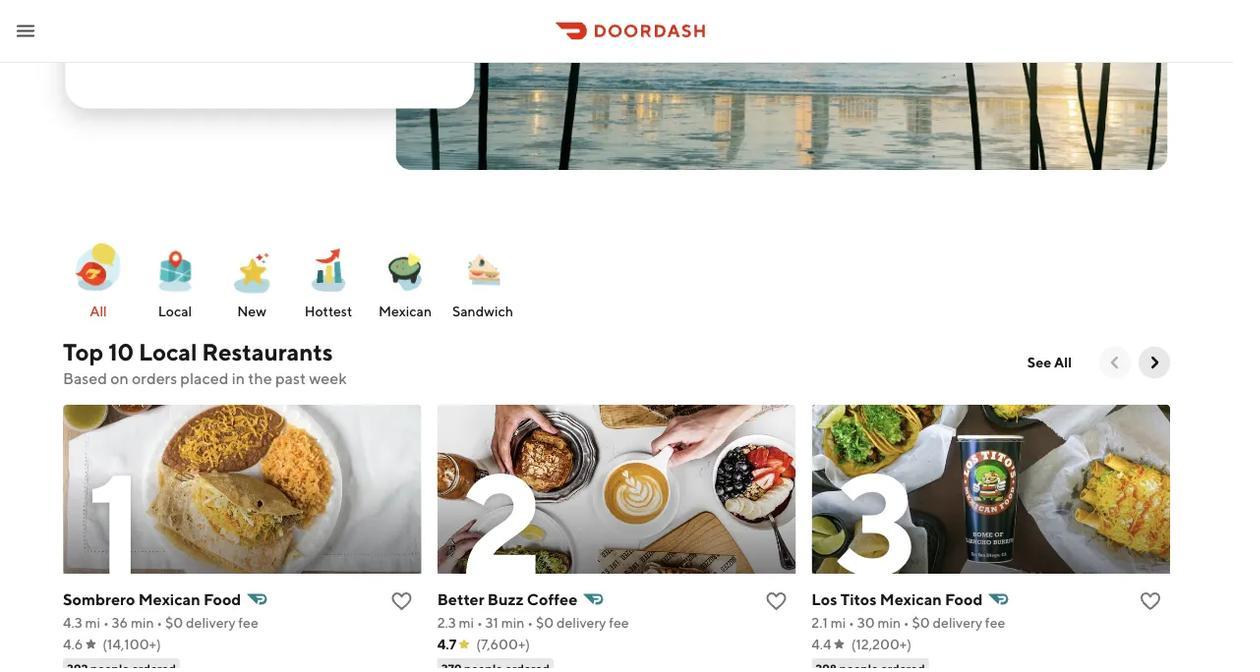 Task type: vqa. For each thing, say whether or not it's contained in the screenshot.
Powered By Google image
no



Task type: locate. For each thing, give the bounding box(es) containing it.
1 horizontal spatial food
[[945, 591, 983, 609]]

2 horizontal spatial delivery
[[933, 615, 983, 631]]

• left 36
[[103, 615, 109, 631]]

click to add this store to your saved list image for 1
[[390, 590, 414, 614]]

1 vertical spatial all
[[1055, 355, 1072, 371]]

sandwich
[[452, 303, 513, 320]]

delivery for 2
[[557, 615, 606, 631]]

mexican up 2.1 mi • 30 min • $​0 delivery fee
[[880, 591, 942, 609]]

1 mi from the left
[[85, 615, 100, 631]]

2.3 mi • 31 min • $​0 delivery fee
[[437, 615, 629, 631]]

mi for 1
[[85, 615, 100, 631]]

hottest
[[305, 303, 352, 320]]

the
[[248, 369, 272, 388]]

fee
[[238, 615, 259, 631], [609, 615, 629, 631], [985, 615, 1006, 631]]

4.3 mi • 36 min • $​0 delivery fee
[[63, 615, 259, 631]]

2 click to add this store to your saved list image from the left
[[765, 590, 788, 614]]

30
[[857, 615, 875, 631]]

local up orders
[[139, 338, 197, 366]]

food up 2.1 mi • 30 min • $​0 delivery fee
[[945, 591, 983, 609]]

0 horizontal spatial fee
[[238, 615, 259, 631]]

local up top 10 local restaurants based on orders placed in the past week
[[158, 303, 192, 320]]

$​0 down "coffee"
[[536, 615, 554, 631]]

see
[[1028, 355, 1052, 371]]

3 min from the left
[[878, 615, 901, 631]]

0 horizontal spatial min
[[131, 615, 154, 631]]

2 • from the left
[[157, 615, 163, 631]]

click to add this store to your saved list image left better
[[390, 590, 414, 614]]

(12,200+)
[[851, 637, 912, 653]]

•
[[103, 615, 109, 631], [157, 615, 163, 631], [477, 615, 483, 631], [527, 615, 533, 631], [849, 615, 855, 631], [904, 615, 910, 631]]

1 horizontal spatial click to add this store to your saved list image
[[765, 590, 788, 614]]

mi right 4.3
[[85, 615, 100, 631]]

• down sombrero mexican food
[[157, 615, 163, 631]]

1 delivery from the left
[[186, 615, 236, 631]]

buzz
[[488, 591, 524, 609]]

min right 36
[[131, 615, 154, 631]]

$​0 down los titos mexican food
[[912, 615, 930, 631]]

31
[[486, 615, 499, 631]]

1 min from the left
[[131, 615, 154, 631]]

2 fee from the left
[[609, 615, 629, 631]]

click to add this store to your saved list image left los
[[765, 590, 788, 614]]

click to add this store to your saved list image
[[390, 590, 414, 614], [765, 590, 788, 614]]

mi for 2
[[459, 615, 474, 631]]

1 fee from the left
[[238, 615, 259, 631]]

36
[[112, 615, 128, 631]]

3 fee from the left
[[985, 615, 1006, 631]]

0 horizontal spatial $​0
[[165, 615, 183, 631]]

orders
[[132, 369, 177, 388]]

• left 31
[[477, 615, 483, 631]]

$​0 for 2
[[536, 615, 554, 631]]

2.1 mi • 30 min • $​0 delivery fee
[[812, 615, 1006, 631]]

min
[[131, 615, 154, 631], [501, 615, 525, 631], [878, 615, 901, 631]]

delivery down sombrero mexican food
[[186, 615, 236, 631]]

• left 30
[[849, 615, 855, 631]]

local
[[158, 303, 192, 320], [139, 338, 197, 366]]

1 horizontal spatial $​0
[[536, 615, 554, 631]]

3 • from the left
[[477, 615, 483, 631]]

all right see
[[1055, 355, 1072, 371]]

2
[[461, 440, 541, 606]]

3
[[836, 440, 914, 606]]

min for 3
[[878, 615, 901, 631]]

2 min from the left
[[501, 615, 525, 631]]

0 horizontal spatial mi
[[85, 615, 100, 631]]

1 horizontal spatial min
[[501, 615, 525, 631]]

1 click to add this store to your saved list image from the left
[[390, 590, 414, 614]]

min for 2
[[501, 615, 525, 631]]

min up (12,200+)
[[878, 615, 901, 631]]

3 delivery from the left
[[933, 615, 983, 631]]

coffee
[[527, 591, 578, 609]]

mexican right hottest
[[379, 303, 432, 320]]

0 horizontal spatial delivery
[[186, 615, 236, 631]]

delivery
[[186, 615, 236, 631], [557, 615, 606, 631], [933, 615, 983, 631]]

all up top
[[90, 303, 107, 320]]

los titos mexican food
[[812, 591, 983, 609]]

3 mi from the left
[[831, 615, 846, 631]]

mi
[[85, 615, 100, 631], [459, 615, 474, 631], [831, 615, 846, 631]]

previous button of carousel image
[[1106, 353, 1125, 373]]

2 horizontal spatial min
[[878, 615, 901, 631]]

4.4
[[812, 637, 832, 653]]

all inside button
[[1055, 355, 1072, 371]]

1 horizontal spatial all
[[1055, 355, 1072, 371]]

• down "coffee"
[[527, 615, 533, 631]]

past
[[275, 369, 306, 388]]

los
[[812, 591, 838, 609]]

2 $​0 from the left
[[536, 615, 554, 631]]

3 $​0 from the left
[[912, 615, 930, 631]]

2 delivery from the left
[[557, 615, 606, 631]]

2 horizontal spatial $​0
[[912, 615, 930, 631]]

mi right 2.1
[[831, 615, 846, 631]]

on
[[110, 369, 129, 388]]

mexican
[[379, 303, 432, 320], [138, 591, 200, 609], [880, 591, 942, 609]]

top 10 local restaurants based on orders placed in the past week
[[63, 338, 347, 388]]

$​0 for 1
[[165, 615, 183, 631]]

all
[[90, 303, 107, 320], [1055, 355, 1072, 371]]

4.7
[[437, 637, 457, 653]]

2 mi from the left
[[459, 615, 474, 631]]

sombrero mexican food
[[63, 591, 241, 609]]

(14,100+)
[[103, 637, 161, 653]]

2 horizontal spatial mi
[[831, 615, 846, 631]]

delivery down "coffee"
[[557, 615, 606, 631]]

min right 31
[[501, 615, 525, 631]]

0 vertical spatial all
[[90, 303, 107, 320]]

1 horizontal spatial mi
[[459, 615, 474, 631]]

1 vertical spatial local
[[139, 338, 197, 366]]

mexican up 4.3 mi • 36 min • $​0 delivery fee on the left
[[138, 591, 200, 609]]

delivery down los titos mexican food
[[933, 615, 983, 631]]

0 horizontal spatial click to add this store to your saved list image
[[390, 590, 414, 614]]

$​0 down sombrero mexican food
[[165, 615, 183, 631]]

local inside top 10 local restaurants based on orders placed in the past week
[[139, 338, 197, 366]]

1 $​0 from the left
[[165, 615, 183, 631]]

food
[[204, 591, 241, 609], [945, 591, 983, 609]]

mi right 2.3
[[459, 615, 474, 631]]

$​0
[[165, 615, 183, 631], [536, 615, 554, 631], [912, 615, 930, 631]]

0 horizontal spatial food
[[204, 591, 241, 609]]

food up 4.3 mi • 36 min • $​0 delivery fee on the left
[[204, 591, 241, 609]]

1 horizontal spatial fee
[[609, 615, 629, 631]]

0 horizontal spatial all
[[90, 303, 107, 320]]

1 horizontal spatial delivery
[[557, 615, 606, 631]]

10
[[108, 338, 134, 366]]

• down los titos mexican food
[[904, 615, 910, 631]]

2 horizontal spatial fee
[[985, 615, 1006, 631]]



Task type: describe. For each thing, give the bounding box(es) containing it.
better buzz coffee
[[437, 591, 578, 609]]

next button of carousel image
[[1145, 353, 1165, 373]]

4 • from the left
[[527, 615, 533, 631]]

1 • from the left
[[103, 615, 109, 631]]

6 • from the left
[[904, 615, 910, 631]]

click to add this store to your saved list image
[[1139, 590, 1163, 614]]

4.6
[[63, 637, 83, 653]]

0 vertical spatial local
[[158, 303, 192, 320]]

in
[[232, 369, 245, 388]]

(7,600+)
[[476, 637, 530, 653]]

sombrero
[[63, 591, 135, 609]]

0 horizontal spatial mexican
[[138, 591, 200, 609]]

placed
[[180, 369, 229, 388]]

2 horizontal spatial mexican
[[880, 591, 942, 609]]

min for 1
[[131, 615, 154, 631]]

1 horizontal spatial mexican
[[379, 303, 432, 320]]

new
[[237, 303, 266, 320]]

4.3
[[63, 615, 82, 631]]

fee for 3
[[985, 615, 1006, 631]]

2 food from the left
[[945, 591, 983, 609]]

delivery for 1
[[186, 615, 236, 631]]

better
[[437, 591, 485, 609]]

based
[[63, 369, 107, 388]]

titos
[[841, 591, 877, 609]]

open menu image
[[14, 19, 37, 43]]

restaurants
[[202, 338, 333, 366]]

mi for 3
[[831, 615, 846, 631]]

see all button
[[1016, 347, 1084, 379]]

week
[[309, 369, 347, 388]]

1
[[87, 440, 141, 606]]

$​0 for 3
[[912, 615, 930, 631]]

2.1
[[812, 615, 828, 631]]

2.3
[[437, 615, 456, 631]]

click to add this store to your saved list image for 2
[[765, 590, 788, 614]]

see all
[[1028, 355, 1072, 371]]

5 • from the left
[[849, 615, 855, 631]]

delivery for 3
[[933, 615, 983, 631]]

fee for 1
[[238, 615, 259, 631]]

1 food from the left
[[204, 591, 241, 609]]

top
[[63, 338, 103, 366]]

fee for 2
[[609, 615, 629, 631]]



